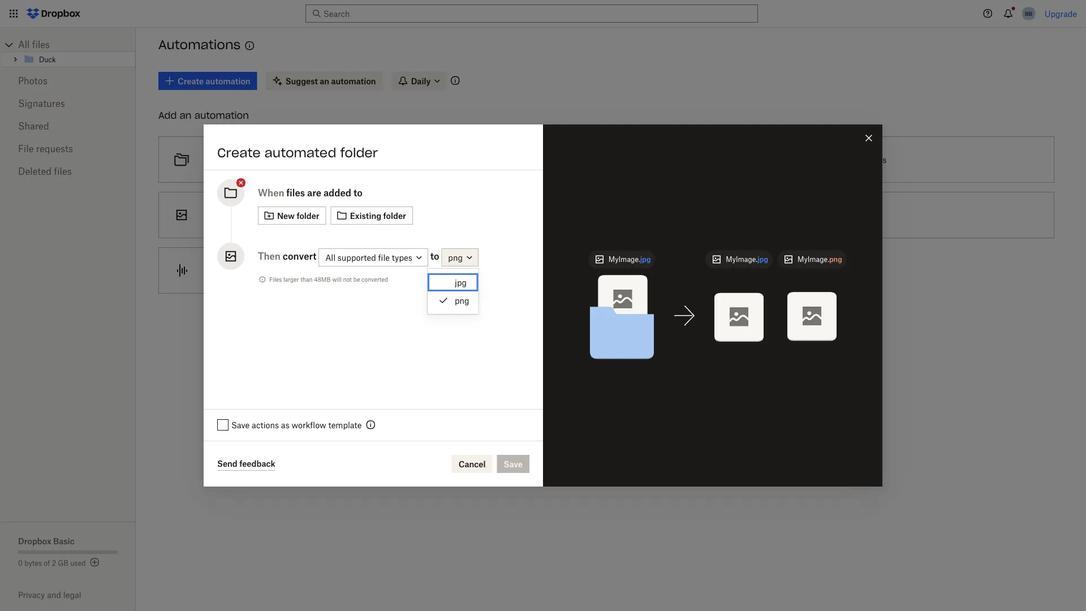 Task type: describe. For each thing, give the bounding box(es) containing it.
all files link
[[18, 38, 136, 52]]

create automated folder
[[217, 145, 378, 161]]

that
[[544, 155, 559, 164]]

automations
[[158, 37, 241, 53]]

save actions as workflow template
[[231, 420, 362, 430]]

2
[[52, 559, 56, 567]]

format for videos
[[557, 210, 582, 220]]

myimage. png
[[798, 255, 843, 264]]

videos
[[624, 210, 648, 220]]

png inside radio item
[[455, 296, 470, 305]]

then
[[258, 251, 281, 262]]

set a rule that renames files button
[[456, 132, 758, 187]]

convert files to pdfs
[[808, 155, 887, 164]]

automated
[[265, 145, 336, 161]]

workflow
[[292, 420, 326, 430]]

2 myimage. from the left
[[726, 255, 758, 264]]

all files tree
[[2, 38, 136, 67]]

used
[[70, 559, 86, 567]]

shared
[[18, 121, 49, 132]]

1 myimage. jpg from the left
[[609, 255, 651, 264]]

will
[[332, 276, 342, 283]]

files down file requests link
[[54, 166, 72, 177]]

file for choose a file format to convert audio files to
[[241, 266, 253, 275]]

requests
[[36, 143, 73, 154]]

renames
[[561, 155, 594, 164]]

convert for audio
[[292, 266, 320, 275]]

deleted
[[18, 166, 52, 177]]

global header element
[[0, 0, 1087, 28]]

files inside create automated folder 'dialog'
[[287, 187, 305, 198]]

2 horizontal spatial jpg
[[758, 255, 769, 264]]

format for audio
[[255, 266, 280, 275]]

be
[[354, 276, 360, 283]]

upgrade link
[[1045, 9, 1078, 18]]

files
[[269, 276, 282, 283]]

add an automation
[[158, 110, 249, 121]]

0 bytes of 2 gb used
[[18, 559, 86, 567]]

choose a file format to convert videos to button
[[456, 187, 758, 243]]

dropbox
[[18, 536, 51, 546]]

convert for videos
[[594, 210, 622, 220]]

0 horizontal spatial jpg
[[455, 278, 467, 287]]

create
[[217, 145, 261, 161]]

gb
[[58, 559, 68, 567]]

not
[[343, 276, 352, 283]]

choose a file format to convert audio files to button
[[154, 243, 456, 298]]

automation
[[195, 110, 249, 121]]

convert files to pdfs button
[[758, 132, 1059, 187]]

files inside tree
[[32, 39, 50, 50]]

signatures
[[18, 98, 65, 109]]

a for choose a category to sort files by
[[235, 155, 239, 164]]

get more space image
[[88, 556, 102, 569]]

choose for choose a file format to convert audio files to
[[204, 266, 233, 275]]

file
[[18, 143, 34, 154]]

choose an image format to convert files to
[[204, 210, 364, 220]]

48mb
[[314, 276, 331, 283]]

add
[[158, 110, 177, 121]]

convert for files
[[308, 210, 336, 220]]

files down added on the left
[[338, 210, 354, 220]]

when
[[258, 187, 284, 198]]

file requests
[[18, 143, 73, 154]]

a for choose a file format to convert audio files to
[[235, 266, 239, 275]]



Task type: vqa. For each thing, say whether or not it's contained in the screenshot.
0 bytes of 2 gb used
yes



Task type: locate. For each thing, give the bounding box(es) containing it.
format inside 'button'
[[557, 210, 582, 220]]

an for add
[[180, 110, 192, 121]]

file inside "choose a file format to convert audio files to" button
[[241, 266, 253, 275]]

choose inside 'button'
[[506, 210, 534, 220]]

1 myimage. from the left
[[609, 255, 641, 264]]

bytes
[[25, 559, 42, 567]]

convert
[[308, 210, 336, 220], [594, 210, 622, 220], [283, 251, 317, 262], [292, 266, 320, 275]]

file for choose a file format to convert videos to
[[543, 210, 555, 220]]

privacy
[[18, 590, 45, 600]]

choose for choose a category to sort files by
[[204, 155, 233, 164]]

files right renames
[[596, 155, 611, 164]]

dropbox basic
[[18, 536, 75, 546]]

by
[[320, 155, 329, 164]]

myimage. jpg
[[609, 255, 651, 264], [726, 255, 769, 264]]

signatures link
[[18, 92, 118, 115]]

choose an image format to convert files to button
[[154, 187, 456, 243]]

3 myimage. from the left
[[798, 255, 830, 264]]

files left the by
[[302, 155, 318, 164]]

choose a category to sort files by button
[[154, 132, 456, 187]]

of
[[44, 559, 50, 567]]

0 horizontal spatial myimage.
[[609, 255, 641, 264]]

files are added to
[[287, 187, 363, 198]]

an inside button
[[235, 210, 244, 220]]

0 vertical spatial file
[[543, 210, 555, 220]]

png button
[[442, 248, 479, 266]]

actions
[[252, 420, 279, 430]]

are
[[307, 187, 321, 198]]

audio
[[322, 266, 343, 275]]

category
[[241, 155, 274, 164]]

converted
[[362, 276, 388, 283]]

0 horizontal spatial file
[[241, 266, 253, 275]]

all
[[18, 39, 30, 50]]

an left image
[[235, 210, 244, 220]]

dropbox logo - go to the homepage image
[[23, 5, 84, 23]]

privacy and legal
[[18, 590, 81, 600]]

file inside choose a file format to convert videos to 'button'
[[543, 210, 555, 220]]

then convert
[[258, 251, 317, 262]]

all files
[[18, 39, 50, 50]]

format for files
[[272, 210, 297, 220]]

convert down files are added to
[[308, 210, 336, 220]]

a inside button
[[521, 155, 526, 164]]

jpg
[[641, 255, 651, 264], [758, 255, 769, 264], [455, 278, 467, 287]]

template
[[329, 420, 362, 430]]

set a rule that renames files
[[506, 155, 611, 164]]

add an automation main content
[[154, 64, 1087, 611]]

0 horizontal spatial an
[[180, 110, 192, 121]]

1 vertical spatial an
[[235, 210, 244, 220]]

png radio item
[[428, 291, 479, 310]]

a for set a rule that renames files
[[521, 155, 526, 164]]

click to watch a demo video image
[[243, 39, 257, 53]]

photos link
[[18, 70, 118, 92]]

upgrade
[[1045, 9, 1078, 18]]

format down renames
[[557, 210, 582, 220]]

files left are
[[287, 187, 305, 198]]

set
[[506, 155, 519, 164]]

folder
[[340, 145, 378, 161]]

create automated folder dialog
[[204, 125, 883, 487]]

save
[[231, 420, 250, 430]]

files right all
[[32, 39, 50, 50]]

file
[[543, 210, 555, 220], [241, 266, 253, 275]]

format
[[272, 210, 297, 220], [557, 210, 582, 220], [255, 266, 280, 275]]

convert
[[808, 155, 838, 164]]

basic
[[53, 536, 75, 546]]

convert left 'videos'
[[594, 210, 622, 220]]

rule
[[528, 155, 542, 164]]

1 horizontal spatial myimage.
[[726, 255, 758, 264]]

choose for choose an image format to convert files to
[[204, 210, 233, 220]]

2 horizontal spatial myimage.
[[798, 255, 830, 264]]

files larger than 48mb will not be converted
[[269, 276, 388, 283]]

files right convert
[[840, 155, 855, 164]]

0
[[18, 559, 23, 567]]

png inside "popup button"
[[448, 253, 463, 262]]

to inside choose a category to sort files by button
[[276, 155, 283, 164]]

choose for choose a file format to convert videos to
[[506, 210, 534, 220]]

deleted files link
[[18, 160, 118, 183]]

than
[[301, 276, 313, 283]]

to
[[276, 155, 283, 164], [858, 155, 865, 164], [354, 187, 363, 198], [299, 210, 306, 220], [356, 210, 364, 220], [584, 210, 591, 220], [650, 210, 657, 220], [431, 251, 440, 262], [282, 266, 290, 275], [363, 266, 370, 275]]

legal
[[63, 590, 81, 600]]

choose a category to sort files by
[[204, 155, 329, 164]]

myimage.
[[609, 255, 641, 264], [726, 255, 758, 264], [798, 255, 830, 264]]

2 myimage. jpg from the left
[[726, 255, 769, 264]]

and
[[47, 590, 61, 600]]

choose
[[204, 155, 233, 164], [204, 210, 233, 220], [506, 210, 534, 220], [204, 266, 233, 275]]

0 horizontal spatial myimage. jpg
[[609, 255, 651, 264]]

files inside button
[[596, 155, 611, 164]]

shared link
[[18, 115, 118, 138]]

format up files
[[255, 266, 280, 275]]

image
[[246, 210, 269, 220]]

0 vertical spatial an
[[180, 110, 192, 121]]

file requests link
[[18, 138, 118, 160]]

1 horizontal spatial myimage. jpg
[[726, 255, 769, 264]]

as
[[281, 420, 290, 430]]

pdfs
[[867, 155, 887, 164]]

to inside convert files to pdfs button
[[858, 155, 865, 164]]

an
[[180, 110, 192, 121], [235, 210, 244, 220]]

privacy and legal link
[[18, 590, 136, 600]]

photos
[[18, 75, 48, 86]]

files inside button
[[840, 155, 855, 164]]

convert up the than
[[292, 266, 320, 275]]

sort
[[285, 155, 300, 164]]

a inside 'button'
[[537, 210, 541, 220]]

a
[[235, 155, 239, 164], [521, 155, 526, 164], [537, 210, 541, 220], [235, 266, 239, 275]]

png
[[448, 253, 463, 262], [830, 255, 843, 264], [455, 296, 470, 305]]

convert inside 'button'
[[594, 210, 622, 220]]

convert up choose a file format to convert audio files to
[[283, 251, 317, 262]]

1 horizontal spatial an
[[235, 210, 244, 220]]

1 vertical spatial file
[[241, 266, 253, 275]]

deleted files
[[18, 166, 72, 177]]

files up be
[[345, 266, 360, 275]]

files
[[32, 39, 50, 50], [302, 155, 318, 164], [596, 155, 611, 164], [840, 155, 855, 164], [54, 166, 72, 177], [287, 187, 305, 198], [338, 210, 354, 220], [345, 266, 360, 275]]

a for choose a file format to convert videos to
[[537, 210, 541, 220]]

added
[[324, 187, 351, 198]]

an for choose
[[235, 210, 244, 220]]

choose a file format to convert audio files to
[[204, 266, 370, 275]]

1 horizontal spatial jpg
[[641, 255, 651, 264]]

larger
[[284, 276, 299, 283]]

an right add at the top left of the page
[[180, 110, 192, 121]]

choose a file format to convert videos to
[[506, 210, 657, 220]]

format down when
[[272, 210, 297, 220]]

1 horizontal spatial file
[[543, 210, 555, 220]]

convert inside create automated folder 'dialog'
[[283, 251, 317, 262]]



